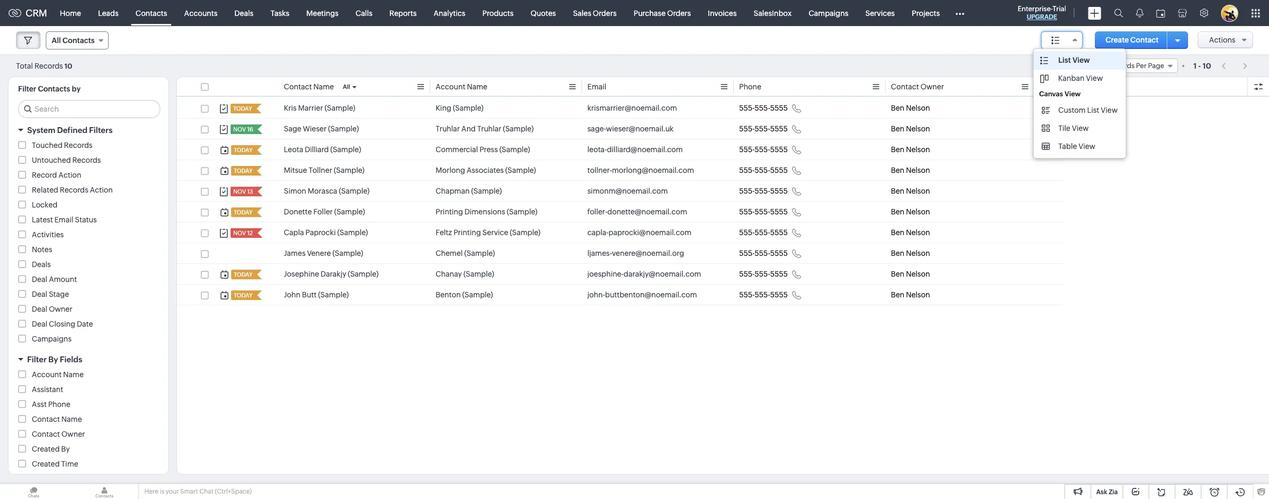 Task type: locate. For each thing, give the bounding box(es) containing it.
view for kanban view
[[1087, 74, 1104, 83]]

chanay
[[436, 270, 462, 279]]

john-buttbenton@noemail.com link
[[588, 290, 697, 301]]

5555 for buttbenton@noemail.com
[[771, 291, 788, 299]]

0 vertical spatial phone
[[740, 83, 762, 91]]

1 horizontal spatial campaigns
[[809, 9, 849, 17]]

quotes link
[[522, 0, 565, 26]]

1 orders from the left
[[593, 9, 617, 17]]

all up 'total records 10'
[[52, 36, 61, 45]]

king
[[436, 104, 452, 112]]

ben for paprocki@noemail.com
[[891, 229, 905, 237]]

benton (sample) link
[[436, 290, 493, 301]]

(sample)
[[325, 104, 356, 112], [453, 104, 484, 112], [328, 125, 359, 133], [503, 125, 534, 133], [331, 145, 361, 154], [500, 145, 530, 154], [334, 166, 365, 175], [506, 166, 536, 175], [339, 187, 370, 196], [471, 187, 502, 196], [334, 208, 365, 216], [507, 208, 538, 216], [337, 229, 368, 237], [510, 229, 541, 237], [333, 249, 363, 258], [464, 249, 495, 258], [348, 270, 379, 279], [464, 270, 494, 279], [318, 291, 349, 299], [463, 291, 493, 299]]

8 5555 from the top
[[771, 249, 788, 258]]

latest
[[32, 216, 53, 224]]

venere@noemail.org
[[612, 249, 685, 258]]

deal up deal stage
[[32, 275, 47, 284]]

records for touched
[[64, 141, 93, 150]]

john-
[[588, 291, 605, 299]]

size image left list view on the right top
[[1041, 56, 1049, 66]]

0 vertical spatial contact name
[[284, 83, 334, 91]]

contacts left by
[[38, 85, 70, 93]]

0 horizontal spatial account name
[[32, 371, 84, 379]]

555-555-5555 for darakjy@noemail.com
[[740, 270, 788, 279]]

8 ben nelson from the top
[[891, 249, 931, 258]]

(sample) up sage wieser (sample) link at the top left of page
[[325, 104, 356, 112]]

view
[[1073, 56, 1090, 64], [1087, 74, 1104, 83], [1065, 90, 1081, 98], [1101, 106, 1118, 115], [1072, 124, 1089, 133], [1079, 142, 1096, 151]]

1 horizontal spatial account name
[[436, 83, 488, 91]]

simon morasca (sample)
[[284, 187, 370, 196]]

1 vertical spatial nov
[[233, 189, 246, 195]]

1 vertical spatial created
[[32, 460, 60, 469]]

records down touched records
[[72, 156, 101, 165]]

printing inside feltz printing service (sample) 'link'
[[454, 229, 481, 237]]

salesinbox
[[754, 9, 792, 17]]

2 truhlar from the left
[[477, 125, 502, 133]]

filter for filter by fields
[[27, 355, 47, 364]]

1 vertical spatial list
[[1088, 106, 1100, 115]]

nov 12 link
[[231, 229, 254, 238]]

records for untouched
[[72, 156, 101, 165]]

deal down deal stage
[[32, 305, 47, 314]]

size image inside "table view" option
[[1042, 142, 1051, 151]]

calendar image
[[1157, 9, 1166, 17]]

1 vertical spatial owner
[[49, 305, 72, 314]]

closing
[[49, 320, 75, 329]]

1 nov from the top
[[233, 126, 246, 133]]

view inside "table view" option
[[1079, 142, 1096, 151]]

john butt (sample)
[[284, 291, 349, 299]]

(sample) inside chemel (sample) link
[[464, 249, 495, 258]]

sales orders link
[[565, 0, 625, 26]]

table view option
[[1034, 137, 1126, 156]]

system defined filters
[[27, 126, 113, 135]]

6 5555 from the top
[[771, 208, 788, 216]]

2 vertical spatial owner
[[61, 431, 85, 439]]

canvas view
[[1040, 90, 1081, 98]]

2 vertical spatial contacts
[[38, 85, 70, 93]]

6 555-555-5555 from the top
[[740, 208, 788, 216]]

1 vertical spatial contacts
[[63, 36, 95, 45]]

0 horizontal spatial action
[[58, 171, 81, 180]]

2 deal from the top
[[32, 290, 47, 299]]

view inside tile view option
[[1072, 124, 1089, 133]]

555-555-5555 for venere@noemail.org
[[740, 249, 788, 258]]

(sample) down the chanay (sample) link
[[463, 291, 493, 299]]

by left fields
[[48, 355, 58, 364]]

notes
[[32, 246, 52, 254]]

1 deal from the top
[[32, 275, 47, 284]]

records for total
[[34, 62, 63, 70]]

leota-dilliard@noemail.com
[[588, 145, 683, 154]]

10 555-555-5555 from the top
[[740, 291, 788, 299]]

0 horizontal spatial all
[[52, 36, 61, 45]]

email right latest at the left
[[54, 216, 73, 224]]

(sample) inside feltz printing service (sample) 'link'
[[510, 229, 541, 237]]

1 horizontal spatial contact name
[[284, 83, 334, 91]]

filter contacts by
[[18, 85, 81, 93]]

today up nov 16 link
[[233, 106, 252, 112]]

0 vertical spatial all
[[52, 36, 61, 45]]

555-555-5555 for dilliard@noemail.com
[[740, 145, 788, 154]]

10 nelson from the top
[[906, 291, 931, 299]]

1 vertical spatial contact owner
[[32, 431, 85, 439]]

campaigns link
[[801, 0, 857, 26]]

(sample) inside chapman (sample) link
[[471, 187, 502, 196]]

(sample) right press
[[500, 145, 530, 154]]

0 vertical spatial owner
[[921, 83, 945, 91]]

contact name
[[284, 83, 334, 91], [32, 416, 82, 424]]

view up tile view option
[[1101, 106, 1118, 115]]

today link for mitsue
[[231, 166, 254, 176]]

nov 13
[[233, 189, 253, 195]]

3 555-555-5555 from the top
[[740, 145, 788, 154]]

1 vertical spatial phone
[[48, 401, 70, 409]]

8 555-555-5555 from the top
[[740, 249, 788, 258]]

9 ben nelson from the top
[[891, 270, 931, 279]]

0 horizontal spatial truhlar
[[436, 125, 460, 133]]

0 vertical spatial account name
[[436, 83, 488, 91]]

view for list view
[[1073, 56, 1090, 64]]

1 horizontal spatial phone
[[740, 83, 762, 91]]

2 nelson from the top
[[906, 125, 931, 133]]

campaigns left services link
[[809, 9, 849, 17]]

1 horizontal spatial email
[[588, 83, 607, 91]]

canvas
[[1040, 90, 1064, 98]]

555-555-5555 for paprocki@noemail.com
[[740, 229, 788, 237]]

all for all contacts
[[52, 36, 61, 45]]

records left the per
[[1109, 62, 1135, 70]]

today for leota dilliard (sample)
[[234, 147, 253, 153]]

7 nelson from the top
[[906, 229, 931, 237]]

contacts inside field
[[63, 36, 95, 45]]

view down list view option
[[1087, 74, 1104, 83]]

9 5555 from the top
[[771, 270, 788, 279]]

contacts inside "link"
[[136, 9, 167, 17]]

8 ben from the top
[[891, 249, 905, 258]]

(sample) right wieser
[[328, 125, 359, 133]]

4 ben from the top
[[891, 166, 905, 175]]

size image for custom list view
[[1042, 106, 1051, 115]]

today link up nov 13 link
[[231, 166, 254, 176]]

2 horizontal spatial 10
[[1203, 62, 1212, 70]]

(sample) up service
[[507, 208, 538, 216]]

size image inside list view option
[[1041, 56, 1049, 66]]

10
[[1203, 62, 1212, 70], [1100, 62, 1107, 70], [65, 62, 72, 70]]

filter down the total
[[18, 85, 36, 93]]

feltz printing service (sample) link
[[436, 228, 541, 238]]

1 horizontal spatial by
[[61, 445, 70, 454]]

contact owner
[[891, 83, 945, 91], [32, 431, 85, 439]]

2 orders from the left
[[667, 9, 691, 17]]

0 horizontal spatial email
[[54, 216, 73, 224]]

foller-
[[588, 208, 608, 216]]

(sample) right morasca
[[339, 187, 370, 196]]

555-555-5555 for morlong@noemail.com
[[740, 166, 788, 175]]

5 5555 from the top
[[771, 187, 788, 196]]

by
[[72, 85, 81, 93]]

4 deal from the top
[[32, 320, 47, 329]]

(sample) inside sage wieser (sample) link
[[328, 125, 359, 133]]

time
[[61, 460, 78, 469]]

account up assistant
[[32, 371, 62, 379]]

2 created from the top
[[32, 460, 60, 469]]

campaigns down closing
[[32, 335, 72, 344]]

printing down chapman
[[436, 208, 463, 216]]

2 ben nelson from the top
[[891, 125, 931, 133]]

signals image
[[1137, 9, 1144, 18]]

by up time
[[61, 445, 70, 454]]

Other Modules field
[[949, 5, 972, 22]]

10 for 1 - 10
[[1203, 62, 1212, 70]]

0 vertical spatial by
[[48, 355, 58, 364]]

12
[[247, 230, 253, 237]]

(sample) inside truhlar and truhlar (sample) link
[[503, 125, 534, 133]]

contact name up marrier
[[284, 83, 334, 91]]

deals left tasks
[[235, 9, 254, 17]]

1 created from the top
[[32, 445, 60, 454]]

9 nelson from the top
[[906, 270, 931, 279]]

1 horizontal spatial list
[[1088, 106, 1100, 115]]

4 5555 from the top
[[771, 166, 788, 175]]

0 vertical spatial account
[[436, 83, 466, 91]]

deal down deal owner
[[32, 320, 47, 329]]

morlong associates (sample)
[[436, 166, 536, 175]]

(sample) right dilliard
[[331, 145, 361, 154]]

sage wieser (sample) link
[[284, 124, 359, 134]]

today link up nov 16 link
[[231, 104, 253, 113]]

ben for venere@noemail.org
[[891, 249, 905, 258]]

555-555-5555 for wieser@noemail.uk
[[740, 125, 788, 133]]

0 horizontal spatial by
[[48, 355, 58, 364]]

view inside kanban view option
[[1087, 74, 1104, 83]]

10 for total records 10
[[65, 62, 72, 70]]

printing up chemel (sample) link
[[454, 229, 481, 237]]

size image left tile
[[1042, 124, 1051, 133]]

0 horizontal spatial contact name
[[32, 416, 82, 424]]

records down the defined at the left top
[[64, 141, 93, 150]]

king (sample) link
[[436, 103, 484, 113]]

tasks
[[271, 9, 289, 17]]

name up king (sample) link on the top left
[[467, 83, 488, 91]]

size image up canvas
[[1041, 74, 1049, 84]]

account name down filter by fields
[[32, 371, 84, 379]]

7 ben from the top
[[891, 229, 905, 237]]

simon
[[284, 187, 306, 196]]

4 ben nelson from the top
[[891, 166, 931, 175]]

555-555-5555 for donette@noemail.com
[[740, 208, 788, 216]]

created up created time
[[32, 445, 60, 454]]

7 555-555-5555 from the top
[[740, 229, 788, 237]]

1 vertical spatial size image
[[1041, 74, 1049, 84]]

today up nov 13
[[234, 168, 253, 174]]

9 ben from the top
[[891, 270, 905, 279]]

contacts right leads link
[[136, 9, 167, 17]]

nelson for buttbenton@noemail.com
[[906, 291, 931, 299]]

9 555-555-5555 from the top
[[740, 270, 788, 279]]

1 truhlar from the left
[[436, 125, 460, 133]]

10 inside 'total records 10'
[[65, 62, 72, 70]]

(sample) up commercial press (sample) link
[[503, 125, 534, 133]]

all for all
[[343, 84, 350, 90]]

(sample) down darakjy
[[318, 291, 349, 299]]

view for table view
[[1079, 142, 1096, 151]]

records down record action
[[60, 186, 88, 194]]

filter inside filter by fields dropdown button
[[27, 355, 47, 364]]

3 ben nelson from the top
[[891, 145, 931, 154]]

create contact
[[1106, 36, 1159, 44]]

1 vertical spatial account
[[32, 371, 62, 379]]

10 ben from the top
[[891, 291, 905, 299]]

ben for wieser@noemail.uk
[[891, 125, 905, 133]]

1 horizontal spatial contact owner
[[891, 83, 945, 91]]

analytics link
[[425, 0, 474, 26]]

nelson for darakjy@noemail.com
[[906, 270, 931, 279]]

today for kris marrier (sample)
[[233, 106, 252, 112]]

view right table
[[1079, 142, 1096, 151]]

6 nelson from the top
[[906, 208, 931, 216]]

(sample) up darakjy
[[333, 249, 363, 258]]

sage-
[[588, 125, 606, 133]]

0 vertical spatial contacts
[[136, 9, 167, 17]]

tile view
[[1059, 124, 1089, 133]]

created time
[[32, 460, 78, 469]]

all inside field
[[52, 36, 61, 45]]

0 horizontal spatial account
[[32, 371, 62, 379]]

today
[[233, 106, 252, 112], [234, 147, 253, 153], [234, 168, 253, 174], [234, 209, 253, 216], [234, 272, 253, 278], [234, 293, 253, 299]]

7 5555 from the top
[[771, 229, 788, 237]]

capla-paprocki@noemail.com
[[588, 229, 692, 237]]

(sample) inside printing dimensions (sample) "link"
[[507, 208, 538, 216]]

10 5555 from the top
[[771, 291, 788, 299]]

10 inside field
[[1100, 62, 1107, 70]]

filter up assistant
[[27, 355, 47, 364]]

contacts for all contacts
[[63, 36, 95, 45]]

calls
[[356, 9, 373, 17]]

nov left 12
[[233, 230, 246, 237]]

nelson for morlong@noemail.com
[[906, 166, 931, 175]]

capla-paprocki@noemail.com link
[[588, 228, 692, 238]]

contact name down asst phone
[[32, 416, 82, 424]]

truhlar up press
[[477, 125, 502, 133]]

size image inside custom list view option
[[1042, 106, 1051, 115]]

feltz
[[436, 229, 452, 237]]

5555 for paprocki@noemail.com
[[771, 229, 788, 237]]

size image for list view
[[1041, 56, 1049, 66]]

list view option
[[1034, 52, 1126, 70]]

tollner-
[[588, 166, 612, 175]]

2 vertical spatial size image
[[1042, 106, 1051, 115]]

size image for tile view
[[1042, 124, 1051, 133]]

0 horizontal spatial campaigns
[[32, 335, 72, 344]]

0 vertical spatial created
[[32, 445, 60, 454]]

view inside list view option
[[1073, 56, 1090, 64]]

0 vertical spatial filter
[[18, 85, 36, 93]]

4 nelson from the top
[[906, 166, 931, 175]]

10 right -
[[1203, 62, 1212, 70]]

action up related records action
[[58, 171, 81, 180]]

records
[[34, 62, 63, 70], [1109, 62, 1135, 70], [64, 141, 93, 150], [72, 156, 101, 165], [60, 186, 88, 194]]

krismarrier@noemail.com
[[588, 104, 677, 112]]

deal for deal closing date
[[32, 320, 47, 329]]

list right custom
[[1088, 106, 1100, 115]]

(sample) right darakjy
[[348, 270, 379, 279]]

leota-
[[588, 145, 607, 154]]

1 horizontal spatial all
[[343, 84, 350, 90]]

(sample) up and
[[453, 104, 484, 112]]

records up filter contacts by
[[34, 62, 63, 70]]

3 nelson from the top
[[906, 145, 931, 154]]

0 horizontal spatial list
[[1059, 56, 1071, 64]]

2 555-555-5555 from the top
[[740, 125, 788, 133]]

5555 for venere@noemail.org
[[771, 249, 788, 258]]

1 horizontal spatial orders
[[667, 9, 691, 17]]

1 horizontal spatial action
[[90, 186, 113, 194]]

(sample) right foller
[[334, 208, 365, 216]]

table view
[[1059, 142, 1096, 151]]

nelson for paprocki@noemail.com
[[906, 229, 931, 237]]

size image
[[1041, 56, 1049, 66], [1041, 74, 1049, 84], [1042, 106, 1051, 115]]

account name up king (sample) link on the top left
[[436, 83, 488, 91]]

kanban
[[1059, 74, 1085, 83]]

1 horizontal spatial deals
[[235, 9, 254, 17]]

0 vertical spatial list
[[1059, 56, 1071, 64]]

orders right purchase
[[667, 9, 691, 17]]

nov for simon
[[233, 189, 246, 195]]

deals down notes
[[32, 261, 51, 269]]

by
[[48, 355, 58, 364], [61, 445, 70, 454]]

orders right sales
[[593, 9, 617, 17]]

account up king
[[436, 83, 466, 91]]

view right tile
[[1072, 124, 1089, 133]]

king (sample)
[[436, 104, 484, 112]]

3 deal from the top
[[32, 305, 47, 314]]

name down fields
[[63, 371, 84, 379]]

ben nelson for venere@noemail.org
[[891, 249, 931, 258]]

5555 for wieser@noemail.uk
[[771, 125, 788, 133]]

untouched records
[[32, 156, 101, 165]]

size image
[[1052, 36, 1060, 45], [1042, 124, 1051, 133], [1042, 142, 1051, 151]]

orders for sales orders
[[593, 9, 617, 17]]

created for created by
[[32, 445, 60, 454]]

0 vertical spatial deals
[[235, 9, 254, 17]]

(sample) inside james venere (sample) link
[[333, 249, 363, 258]]

3 5555 from the top
[[771, 145, 788, 154]]

record action
[[32, 171, 81, 180]]

today link for donette
[[231, 208, 254, 217]]

0 vertical spatial size image
[[1041, 56, 1049, 66]]

today link down nov 13 link
[[231, 208, 254, 217]]

navigation
[[1217, 58, 1254, 74]]

owner
[[921, 83, 945, 91], [49, 305, 72, 314], [61, 431, 85, 439]]

(sample) inside kris marrier (sample) link
[[325, 104, 356, 112]]

8 nelson from the top
[[906, 249, 931, 258]]

0 vertical spatial action
[[58, 171, 81, 180]]

view for canvas view
[[1065, 90, 1081, 98]]

action up status
[[90, 186, 113, 194]]

(sample) right 'associates'
[[506, 166, 536, 175]]

phone
[[740, 83, 762, 91], [48, 401, 70, 409]]

kris marrier (sample) link
[[284, 103, 356, 113]]

size image left table
[[1042, 142, 1051, 151]]

1 vertical spatial size image
[[1042, 124, 1051, 133]]

nelson
[[906, 104, 931, 112], [906, 125, 931, 133], [906, 145, 931, 154], [906, 166, 931, 175], [906, 187, 931, 196], [906, 208, 931, 216], [906, 229, 931, 237], [906, 249, 931, 258], [906, 270, 931, 279], [906, 291, 931, 299]]

deal left stage
[[32, 290, 47, 299]]

associates
[[467, 166, 504, 175]]

5555 for donette@noemail.com
[[771, 208, 788, 216]]

1
[[1194, 62, 1197, 70]]

(ctrl+space)
[[215, 489, 252, 496]]

mitsue
[[284, 166, 307, 175]]

7 ben nelson from the top
[[891, 229, 931, 237]]

tile view option
[[1034, 119, 1126, 137]]

simonm@noemail.com link
[[588, 186, 668, 197]]

All Contacts field
[[46, 31, 109, 50]]

1 vertical spatial printing
[[454, 229, 481, 237]]

tollner-morlong@noemail.com link
[[588, 165, 695, 176]]

6 ben nelson from the top
[[891, 208, 931, 216]]

by for created
[[61, 445, 70, 454]]

4 555-555-5555 from the top
[[740, 166, 788, 175]]

3 ben from the top
[[891, 145, 905, 154]]

today link for leota
[[231, 145, 254, 155]]

created
[[32, 445, 60, 454], [32, 460, 60, 469]]

all contacts
[[52, 36, 95, 45]]

2 ben from the top
[[891, 125, 905, 133]]

size image inside tile view option
[[1042, 124, 1051, 133]]

(sample) right service
[[510, 229, 541, 237]]

(sample) down feltz printing service (sample)
[[464, 249, 495, 258]]

all up kris marrier (sample)
[[343, 84, 350, 90]]

created down created by in the left bottom of the page
[[32, 460, 60, 469]]

assistant
[[32, 386, 63, 394]]

(sample) down chemel (sample)
[[464, 270, 494, 279]]

1 vertical spatial all
[[343, 84, 350, 90]]

2 nov from the top
[[233, 189, 246, 195]]

0 horizontal spatial orders
[[593, 9, 617, 17]]

0 horizontal spatial 10
[[65, 62, 72, 70]]

name down asst phone
[[61, 416, 82, 424]]

view down kanban at the right of the page
[[1065, 90, 1081, 98]]

contacts down 'home'
[[63, 36, 95, 45]]

(sample) right paprocki
[[337, 229, 368, 237]]

contacts image
[[71, 485, 138, 500]]

today link left "john"
[[231, 291, 254, 301]]

leota dilliard (sample)
[[284, 145, 361, 154]]

10 up kanban view at right top
[[1100, 62, 1107, 70]]

deal for deal stage
[[32, 290, 47, 299]]

1 vertical spatial campaigns
[[32, 335, 72, 344]]

1 vertical spatial deals
[[32, 261, 51, 269]]

morlong
[[436, 166, 465, 175]]

locked
[[32, 201, 57, 209]]

(sample) inside leota dilliard (sample) link
[[331, 145, 361, 154]]

tile
[[1059, 124, 1071, 133]]

today link down nov 12 link on the left top
[[231, 270, 254, 280]]

(sample) inside benton (sample) link
[[463, 291, 493, 299]]

2 vertical spatial size image
[[1042, 142, 1051, 151]]

2 vertical spatial nov
[[233, 230, 246, 237]]

size image inside kanban view option
[[1041, 74, 1049, 84]]

1 horizontal spatial 10
[[1100, 62, 1107, 70]]

truhlar left and
[[436, 125, 460, 133]]

0 horizontal spatial deals
[[32, 261, 51, 269]]

10 ben nelson from the top
[[891, 291, 931, 299]]

size image up list view on the right top
[[1052, 36, 1060, 45]]

row group
[[177, 98, 1064, 306]]

6 ben from the top
[[891, 208, 905, 216]]

records for 10
[[1109, 62, 1135, 70]]

leads link
[[90, 0, 127, 26]]

email up the krismarrier@noemail.com link
[[588, 83, 607, 91]]

contact inside "button"
[[1131, 36, 1159, 44]]

chemel (sample) link
[[436, 248, 495, 259]]

today left "john"
[[234, 293, 253, 299]]

None field
[[1042, 31, 1083, 49]]

10 Records Per Page field
[[1094, 59, 1179, 73]]

1 horizontal spatial truhlar
[[477, 125, 502, 133]]

joesphine-darakjy@noemail.com
[[588, 270, 701, 279]]

1 vertical spatial contact name
[[32, 416, 82, 424]]

morasca
[[308, 187, 337, 196]]

3 nov from the top
[[233, 230, 246, 237]]

(sample) inside simon morasca (sample) "link"
[[339, 187, 370, 196]]

today down nov 12
[[234, 272, 253, 278]]

(sample) right tollner
[[334, 166, 365, 175]]

nov left 16
[[233, 126, 246, 133]]

1 vertical spatial by
[[61, 445, 70, 454]]

today link down nov 16 link
[[231, 145, 254, 155]]

list box
[[1034, 49, 1126, 158]]

2 5555 from the top
[[771, 125, 788, 133]]

1 vertical spatial filter
[[27, 355, 47, 364]]

0 vertical spatial contact owner
[[891, 83, 945, 91]]

(sample) inside john butt (sample) 'link'
[[318, 291, 349, 299]]

list up kanban at the right of the page
[[1059, 56, 1071, 64]]

joesphine-
[[588, 270, 624, 279]]

paprocki
[[306, 229, 336, 237]]

size image down canvas
[[1042, 106, 1051, 115]]

records inside field
[[1109, 62, 1135, 70]]

nov for sage
[[233, 126, 246, 133]]

0 vertical spatial nov
[[233, 126, 246, 133]]

today down nov 16
[[234, 147, 253, 153]]

nov left 13
[[233, 189, 246, 195]]

today down nov 13
[[234, 209, 253, 216]]

view up kanban view at right top
[[1073, 56, 1090, 64]]

(sample) up printing dimensions (sample)
[[471, 187, 502, 196]]

per
[[1137, 62, 1147, 70]]

by inside dropdown button
[[48, 355, 58, 364]]

0 vertical spatial printing
[[436, 208, 463, 216]]

custom list view
[[1059, 106, 1118, 115]]

10 up by
[[65, 62, 72, 70]]



Task type: describe. For each thing, give the bounding box(es) containing it.
page
[[1149, 62, 1165, 70]]

is
[[160, 489, 164, 496]]

list box containing list view
[[1034, 49, 1126, 158]]

(sample) inside mitsue tollner (sample) link
[[334, 166, 365, 175]]

create contact button
[[1096, 31, 1170, 49]]

marrier
[[298, 104, 323, 112]]

commercial press (sample) link
[[436, 144, 530, 155]]

defined
[[57, 126, 87, 135]]

ben nelson for dilliard@noemail.com
[[891, 145, 931, 154]]

ljames-
[[588, 249, 612, 258]]

10 records per page
[[1100, 62, 1165, 70]]

asst phone
[[32, 401, 70, 409]]

(sample) inside commercial press (sample) link
[[500, 145, 530, 154]]

fields
[[60, 355, 82, 364]]

today for john butt (sample)
[[234, 293, 253, 299]]

stage
[[49, 290, 69, 299]]

accounts
[[184, 9, 218, 17]]

chanay (sample) link
[[436, 269, 494, 280]]

meetings
[[307, 9, 339, 17]]

ben for dilliard@noemail.com
[[891, 145, 905, 154]]

row group containing kris marrier (sample)
[[177, 98, 1064, 306]]

here is your smart chat (ctrl+space)
[[144, 489, 252, 496]]

ben for morlong@noemail.com
[[891, 166, 905, 175]]

0 horizontal spatial phone
[[48, 401, 70, 409]]

(sample) inside donette foller (sample) 'link'
[[334, 208, 365, 216]]

upgrade
[[1027, 13, 1058, 21]]

capla paprocki (sample) link
[[284, 228, 368, 238]]

commercial press (sample)
[[436, 145, 530, 154]]

system
[[27, 126, 55, 135]]

james venere (sample) link
[[284, 248, 363, 259]]

5 555-555-5555 from the top
[[740, 187, 788, 196]]

view inside custom list view option
[[1101, 106, 1118, 115]]

wieser@noemail.uk
[[606, 125, 674, 133]]

ask zia
[[1097, 489, 1118, 497]]

5555 for darakjy@noemail.com
[[771, 270, 788, 279]]

feltz printing service (sample)
[[436, 229, 541, 237]]

profile image
[[1222, 5, 1239, 22]]

today link for josephine
[[231, 270, 254, 280]]

sales orders
[[573, 9, 617, 17]]

1 ben nelson from the top
[[891, 104, 931, 112]]

nov for capla
[[233, 230, 246, 237]]

1 - 10
[[1194, 62, 1212, 70]]

nelson for dilliard@noemail.com
[[906, 145, 931, 154]]

donette foller (sample) link
[[284, 207, 365, 217]]

truhlar and truhlar (sample)
[[436, 125, 534, 133]]

kris
[[284, 104, 297, 112]]

555-555-5555 for buttbenton@noemail.com
[[740, 291, 788, 299]]

sage wieser (sample)
[[284, 125, 359, 133]]

1 vertical spatial account name
[[32, 371, 84, 379]]

size image for kanban view
[[1041, 74, 1049, 84]]

krismarrier@noemail.com link
[[588, 103, 677, 113]]

buttbenton@noemail.com
[[605, 291, 697, 299]]

ben for donette@noemail.com
[[891, 208, 905, 216]]

amount
[[49, 275, 77, 284]]

signals element
[[1130, 0, 1150, 26]]

5555 for dilliard@noemail.com
[[771, 145, 788, 154]]

(sample) inside king (sample) link
[[453, 104, 484, 112]]

Search text field
[[19, 101, 160, 118]]

printing dimensions (sample)
[[436, 208, 538, 216]]

chanay (sample)
[[436, 270, 494, 279]]

(sample) inside the morlong associates (sample) link
[[506, 166, 536, 175]]

status
[[75, 216, 97, 224]]

your
[[166, 489, 179, 496]]

search image
[[1115, 9, 1124, 18]]

5555 for morlong@noemail.com
[[771, 166, 788, 175]]

filters
[[89, 126, 113, 135]]

deal stage
[[32, 290, 69, 299]]

0 vertical spatial campaigns
[[809, 9, 849, 17]]

calls link
[[347, 0, 381, 26]]

josephine darakjy (sample)
[[284, 270, 379, 279]]

printing inside printing dimensions (sample) "link"
[[436, 208, 463, 216]]

1 ben from the top
[[891, 104, 905, 112]]

custom list view option
[[1034, 101, 1126, 119]]

1 vertical spatial action
[[90, 186, 113, 194]]

kanban view option
[[1034, 70, 1126, 88]]

today link for kris
[[231, 104, 253, 113]]

nov 16 link
[[231, 125, 254, 134]]

today for josephine darakjy (sample)
[[234, 272, 253, 278]]

ben nelson for morlong@noemail.com
[[891, 166, 931, 175]]

profile element
[[1215, 0, 1245, 26]]

john butt (sample) link
[[284, 290, 349, 301]]

crm link
[[9, 7, 47, 19]]

(sample) inside capla paprocki (sample) link
[[337, 229, 368, 237]]

projects link
[[904, 0, 949, 26]]

records for related
[[60, 186, 88, 194]]

donette
[[284, 208, 312, 216]]

sage-wieser@noemail.uk
[[588, 125, 674, 133]]

create menu image
[[1089, 7, 1102, 19]]

purchase orders link
[[625, 0, 700, 26]]

reports
[[390, 9, 417, 17]]

simon morasca (sample) link
[[284, 186, 370, 197]]

josephine
[[284, 270, 319, 279]]

ben nelson for darakjy@noemail.com
[[891, 270, 931, 279]]

13
[[247, 189, 253, 195]]

view for tile view
[[1072, 124, 1089, 133]]

leads
[[98, 9, 119, 17]]

today for donette foller (sample)
[[234, 209, 253, 216]]

filter by fields button
[[9, 351, 168, 369]]

ben nelson for wieser@noemail.uk
[[891, 125, 931, 133]]

chats image
[[0, 485, 67, 500]]

ben nelson for buttbenton@noemail.com
[[891, 291, 931, 299]]

services link
[[857, 0, 904, 26]]

deal for deal owner
[[32, 305, 47, 314]]

(sample) inside the chanay (sample) link
[[464, 270, 494, 279]]

5 ben from the top
[[891, 187, 905, 196]]

kanban view
[[1059, 74, 1104, 83]]

today for mitsue tollner (sample)
[[234, 168, 253, 174]]

sales
[[573, 9, 592, 17]]

by for filter
[[48, 355, 58, 364]]

nelson for venere@noemail.org
[[906, 249, 931, 258]]

name up kris marrier (sample) link at the top left
[[314, 83, 334, 91]]

commercial
[[436, 145, 478, 154]]

nelson for donette@noemail.com
[[906, 208, 931, 216]]

ben for buttbenton@noemail.com
[[891, 291, 905, 299]]

ljames-venere@noemail.org
[[588, 249, 685, 258]]

1 nelson from the top
[[906, 104, 931, 112]]

deal for deal amount
[[32, 275, 47, 284]]

chapman (sample)
[[436, 187, 502, 196]]

john
[[284, 291, 301, 299]]

orders for purchase orders
[[667, 9, 691, 17]]

donette foller (sample)
[[284, 208, 365, 216]]

16
[[247, 126, 253, 133]]

filter for filter contacts by
[[18, 85, 36, 93]]

morlong associates (sample) link
[[436, 165, 536, 176]]

5 nelson from the top
[[906, 187, 931, 196]]

services
[[866, 9, 895, 17]]

chat
[[199, 489, 214, 496]]

1 5555 from the top
[[771, 104, 788, 112]]

darakjy@noemail.com
[[624, 270, 701, 279]]

1 555-555-5555 from the top
[[740, 104, 788, 112]]

purchase
[[634, 9, 666, 17]]

size image for table view
[[1042, 142, 1051, 151]]

james
[[284, 249, 306, 258]]

record
[[32, 171, 57, 180]]

related
[[32, 186, 58, 194]]

ben nelson for donette@noemail.com
[[891, 208, 931, 216]]

1 vertical spatial email
[[54, 216, 73, 224]]

home
[[60, 9, 81, 17]]

nelson for wieser@noemail.uk
[[906, 125, 931, 133]]

1 horizontal spatial account
[[436, 83, 466, 91]]

0 vertical spatial size image
[[1052, 36, 1060, 45]]

create menu element
[[1082, 0, 1108, 26]]

deal owner
[[32, 305, 72, 314]]

paprocki@noemail.com
[[609, 229, 692, 237]]

actions
[[1210, 36, 1236, 44]]

ben for darakjy@noemail.com
[[891, 270, 905, 279]]

0 horizontal spatial contact owner
[[32, 431, 85, 439]]

0 vertical spatial email
[[588, 83, 607, 91]]

created for created time
[[32, 460, 60, 469]]

5 ben nelson from the top
[[891, 187, 931, 196]]

zia
[[1109, 489, 1118, 497]]

home link
[[51, 0, 90, 26]]

ben nelson for paprocki@noemail.com
[[891, 229, 931, 237]]

and
[[462, 125, 476, 133]]

total records 10
[[16, 62, 72, 70]]

simonm@noemail.com
[[588, 187, 668, 196]]

foller-donette@noemail.com link
[[588, 207, 687, 217]]

dilliard
[[305, 145, 329, 154]]

nov 12
[[233, 230, 253, 237]]

search element
[[1108, 0, 1130, 26]]

john-buttbenton@noemail.com
[[588, 291, 697, 299]]

today link for john
[[231, 291, 254, 301]]

benton (sample)
[[436, 291, 493, 299]]

salesinbox link
[[746, 0, 801, 26]]

foller-donette@noemail.com
[[588, 208, 687, 216]]

(sample) inside josephine darakjy (sample) link
[[348, 270, 379, 279]]

contacts for filter contacts by
[[38, 85, 70, 93]]



Task type: vqa. For each thing, say whether or not it's contained in the screenshot.


